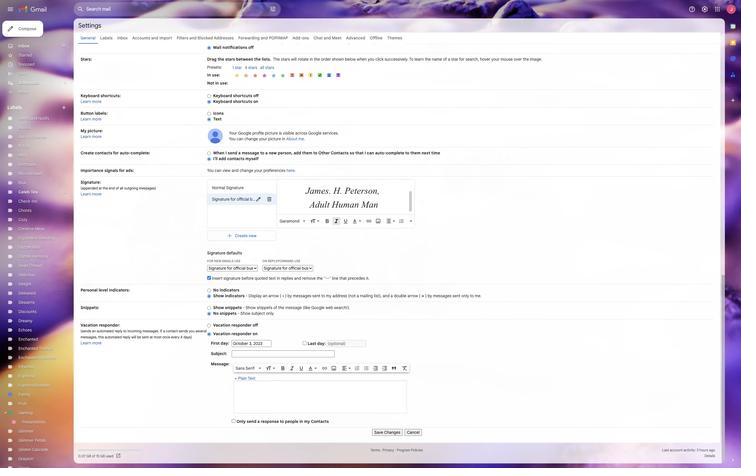 Task type: vqa. For each thing, say whether or not it's contained in the screenshot.
8:35 AM
no



Task type: locate. For each thing, give the bounding box(es) containing it.
insert image image down last day: text field
[[331, 366, 337, 371]]

only left ons
[[292, 39, 299, 44]]

· right privacy
[[395, 448, 396, 453]]

2 learn from the top
[[81, 117, 91, 122]]

me
[[285, 39, 291, 44], [298, 136, 304, 142]]

about me link
[[286, 136, 304, 142]]

echoes link
[[18, 328, 32, 333]]

1 more from the top
[[92, 99, 101, 104]]

1 responder from the top
[[231, 323, 252, 328]]

on for keyboard shortcuts off
[[253, 99, 258, 104]]

0 horizontal spatial my
[[304, 419, 310, 424]]

search mail image
[[75, 4, 86, 14]]

more down picture:
[[92, 134, 101, 139]]

4 learn more link from the top
[[81, 192, 101, 197]]

a right the if
[[163, 329, 165, 334]]

0 vertical spatial automated
[[97, 329, 114, 334]]

4 more from the top
[[92, 192, 101, 197]]

1 horizontal spatial underline ‪(⌘u)‬ image
[[343, 219, 348, 224]]

by right ›
[[287, 294, 292, 299]]

0 horizontal spatial an
[[92, 329, 96, 334]]

more for shortcuts:
[[92, 99, 101, 104]]

inbox link up starred link
[[18, 43, 29, 49]]

more inside button labels: learn more
[[92, 117, 101, 122]]

learn more link up button
[[81, 99, 101, 104]]

euphoria link
[[18, 374, 35, 379]]

importance signals for ads:
[[81, 168, 134, 173]]

star left search,
[[451, 57, 458, 62]]

no snippets - show subject only.
[[213, 311, 274, 316]]

underline ‪(⌘u)‬ image right italic ‪(⌘i)‬ image
[[343, 219, 348, 224]]

stars
[[225, 57, 235, 62], [281, 57, 290, 62], [248, 65, 257, 70], [265, 65, 274, 70]]

1 auto- from the left
[[120, 151, 131, 156]]

1 horizontal spatial labels
[[100, 35, 113, 41]]

by right "»"
[[428, 294, 432, 299]]

bbq link
[[18, 153, 27, 158]]

precedes
[[348, 276, 365, 281]]

1 vertical spatial ethereal
[[18, 365, 34, 370]]

new
[[214, 259, 221, 263]]

chat and meet link
[[313, 35, 341, 41]]

vacation for vacation responder: (sends an automated reply to incoming messages. if a contact sends you several messages, this automated reply will be sent at most once every 4 days) learn more
[[81, 323, 98, 328]]

0 horizontal spatial them
[[302, 151, 312, 156]]

messages.
[[143, 329, 159, 334]]

image.
[[530, 57, 542, 62]]

euphoria down 'ethereal' link in the left bottom of the page
[[18, 374, 35, 379]]

0 vertical spatial off
[[248, 45, 254, 50]]

0 vertical spatial my
[[371, 39, 376, 44]]

2
[[64, 190, 66, 194]]

at inside vacation responder: (sends an automated reply to incoming messages. if a contact sends you several messages, this automated reply will be sent at most once every 4 days) learn more
[[150, 335, 153, 340]]

4 learn from the top
[[81, 192, 91, 197]]

Signature text field
[[280, 170, 412, 212]]

more inside the keyboard shortcuts: learn more
[[92, 99, 101, 104]]

can right so
[[367, 151, 374, 156]]

learn down my
[[81, 134, 91, 139]]

euphoria
[[18, 374, 35, 379], [18, 383, 35, 388]]

shortcuts down keyboard shortcuts off
[[233, 99, 252, 104]]

2 vertical spatial on
[[253, 332, 258, 337]]

1 horizontal spatial insert image image
[[375, 218, 381, 224]]

0 vertical spatial 1
[[232, 65, 234, 70]]

dazzle for dazzle bliss
[[18, 245, 31, 250]]

indicators for show
[[225, 294, 245, 299]]

numbered list ‪(⌘⇧7)‬ image left bulleted list ‪(⌘⇧8)‬ icon
[[354, 366, 360, 371]]

( left ›
[[280, 294, 281, 299]]

1 glimmer from the top
[[18, 429, 34, 434]]

snippets for show subject only.
[[220, 311, 237, 316]]

1 horizontal spatial only
[[461, 294, 469, 299]]

last for last account activity: 3 hours ago details
[[662, 448, 669, 453]]

1 vertical spatial contacts
[[311, 419, 329, 424]]

creative ideas
[[18, 226, 45, 232]]

snippets
[[225, 305, 242, 311], [257, 305, 272, 311], [220, 311, 237, 316]]

sent inside vacation responder: (sends an automated reply to incoming messages. if a contact sends you several messages, this automated reply will be sent at most once every 4 days) learn more
[[142, 335, 149, 340]]

glisten
[[18, 447, 31, 453]]

responder for off
[[231, 323, 252, 328]]

1 horizontal spatial when
[[357, 57, 367, 62]]

picture left is
[[265, 131, 278, 136]]

forwarding and pop/imap
[[238, 35, 288, 41]]

0 horizontal spatial bliss
[[18, 171, 27, 176]]

keyboard for keyboard shortcuts off
[[213, 93, 232, 98]]

in down visible
[[282, 136, 285, 142]]

1 no from the top
[[213, 288, 219, 293]]

0 vertical spatial inbox link
[[117, 35, 128, 41]]

bold ‪(⌘b)‬ image
[[324, 218, 330, 224], [280, 366, 286, 371]]

0 horizontal spatial auto-
[[120, 151, 131, 156]]

link ‪(⌘k)‬ image for garamond
[[366, 218, 372, 224]]

dazzle harmony
[[18, 254, 48, 259]]

follow link to manage storage image
[[116, 454, 122, 459]]

labels:
[[95, 111, 108, 116]]

hours
[[699, 448, 708, 453]]

more for labels:
[[92, 117, 101, 122]]

0 vertical spatial formatting options toolbar
[[278, 218, 414, 224]]

enchanted for enchanted whispers
[[18, 355, 38, 361]]

support image
[[689, 6, 696, 13]]

a
[[448, 57, 450, 62], [238, 151, 241, 156], [265, 151, 268, 156], [357, 294, 359, 299], [391, 294, 393, 299], [163, 329, 165, 334], [257, 419, 260, 424]]

2 vertical spatial can
[[215, 168, 221, 173]]

link ‪(⌘k)‬ image down man
[[366, 218, 372, 224]]

ethereal link
[[18, 365, 34, 370]]

add-
[[293, 35, 302, 41]]

official
[[237, 197, 249, 202]]

off for mail notifications off
[[248, 45, 254, 50]]

1 shortcuts from the top
[[233, 93, 252, 98]]

link ‪(⌘k)‬ image down "last day:"
[[322, 366, 328, 371]]

learn inside the keyboard shortcuts: learn more
[[81, 99, 91, 104]]

2 glimmer from the top
[[18, 438, 34, 443]]

1 vertical spatial my
[[326, 294, 331, 299]]

1 horizontal spatial bold ‪(⌘b)‬ image
[[324, 218, 330, 224]]

me down across
[[298, 136, 304, 142]]

auto- up ads:
[[120, 151, 131, 156]]

0 horizontal spatial can
[[215, 168, 221, 173]]

create inside button
[[235, 233, 248, 239]]

1 vertical spatial dazzle
[[18, 254, 31, 259]]

enchanted down the enchanted link
[[18, 346, 38, 351]]

0 horizontal spatial 4
[[181, 335, 183, 340]]

ideas
[[35, 226, 45, 232]]

creative
[[18, 226, 34, 232]]

at down messages.
[[150, 335, 153, 340]]

policies
[[411, 448, 423, 453]]

2 euphoria from the top
[[18, 383, 35, 388]]

learn up button
[[81, 99, 91, 104]]

1 horizontal spatial my
[[326, 294, 331, 299]]

alerts and notifs
[[18, 116, 49, 121]]

last inside last account activity: 3 hours ago details
[[662, 448, 669, 453]]

stars down lists.
[[265, 65, 274, 70]]

1 vertical spatial inbox link
[[18, 43, 29, 49]]

0 horizontal spatial insert image image
[[331, 366, 337, 371]]

no right no indicators radio
[[213, 288, 219, 293]]

garamond option
[[279, 218, 302, 224]]

privacy
[[383, 448, 394, 453]]

drag
[[207, 57, 217, 62]]

you inside vacation responder: (sends an automated reply to incoming messages. if a contact sends you several messages, this automated reply will be sent at most once every 4 days) learn more
[[189, 329, 195, 334]]

enchanted whispers link
[[18, 355, 56, 361]]

cozy link
[[18, 217, 28, 222]]

show
[[213, 294, 224, 299], [213, 305, 224, 311], [246, 305, 256, 311], [240, 311, 250, 316]]

only.
[[266, 311, 274, 316]]

more formatting options image
[[408, 218, 414, 224]]

day: for first day:
[[221, 341, 229, 346]]

off for keyboard shortcuts off
[[253, 93, 259, 98]]

formatting options toolbar containing sans serif
[[234, 364, 409, 373]]

insert
[[212, 276, 222, 281]]

4 left the days)
[[181, 335, 183, 340]]

1 horizontal spatial last
[[662, 448, 669, 453]]

a left the double at the bottom right of the page
[[391, 294, 393, 299]]

reply down responder: at the left
[[115, 329, 122, 334]]

3 learn from the top
[[81, 134, 91, 139]]

1 vertical spatial new
[[249, 233, 256, 239]]

themes link
[[387, 35, 402, 41]]

that right line
[[339, 276, 347, 281]]

learn for keyboard
[[81, 99, 91, 104]]

2 horizontal spatial an
[[311, 39, 316, 44]]

1 vertical spatial all
[[120, 186, 123, 191]]

picture image
[[207, 128, 223, 144]]

None checkbox
[[207, 276, 211, 280]]

1 aurora from the top
[[18, 125, 31, 130]]

0 vertical spatial labels
[[100, 35, 113, 41]]

2 ) from the left
[[425, 294, 427, 299]]

2 responder from the top
[[231, 332, 252, 337]]

2 · from the left
[[395, 448, 396, 453]]

No indicators radio
[[207, 289, 211, 293]]

0 horizontal spatial me
[[285, 39, 291, 44]]

more inside signature: (appended at the end of all outgoing messages) learn more
[[92, 192, 101, 197]]

an inside vacation responder: (sends an automated reply to incoming messages. if a contact sends you several messages, this automated reply will be sent at most once every 4 days) learn more
[[92, 329, 96, 334]]

link ‪(⌘k)‬ image
[[366, 218, 372, 224], [322, 366, 328, 371]]

2 arrow from the left
[[407, 294, 418, 299]]

1 enchanted from the top
[[18, 337, 38, 342]]

None search field
[[74, 2, 281, 16]]

formatting options toolbar down human
[[278, 218, 414, 224]]

to inside vacation responder: (sends an automated reply to incoming messages. if a contact sends you several messages, this automated reply will be sent at most once every 4 days) learn more
[[123, 329, 126, 334]]

1 horizontal spatial (
[[419, 294, 420, 299]]

for
[[207, 259, 213, 263]]

2 learn more link from the top
[[81, 117, 101, 122]]

and left pop/imap
[[261, 35, 268, 41]]

your
[[229, 131, 237, 136]]

picture down is
[[268, 136, 281, 142]]

numbered list ‪(⌘⇧7)‬ image
[[399, 218, 404, 224], [354, 366, 360, 371]]

save changes button
[[372, 429, 403, 436]]

indicators:
[[109, 288, 130, 293]]

1 vertical spatial aurora
[[18, 134, 31, 140]]

will inside vacation responder: (sends an automated reply to incoming messages. if a contact sends you several messages, this automated reply will be sent at most once every 4 days) learn more
[[131, 335, 136, 340]]

will left be
[[131, 335, 136, 340]]

1 horizontal spatial .
[[304, 136, 305, 142]]

harmony
[[32, 254, 48, 259]]

0 horizontal spatial reply
[[115, 329, 122, 334]]

1 learn more link from the top
[[81, 99, 101, 104]]

0 vertical spatial can
[[237, 136, 243, 142]]

1 star 4 stars all stars
[[232, 65, 274, 70]]

learn inside signature: (appended at the end of all outgoing messages) learn more
[[81, 192, 91, 197]]

last
[[308, 341, 316, 346], [662, 448, 669, 453]]

3 enchanted from the top
[[18, 355, 38, 361]]

keyboard inside the keyboard shortcuts: learn more
[[81, 93, 99, 98]]

labels right general link
[[100, 35, 113, 41]]

notifications
[[241, 39, 263, 44], [222, 45, 247, 50]]

1 learn from the top
[[81, 99, 91, 104]]

1 horizontal spatial messages
[[433, 294, 451, 299]]

sent down 'remove'
[[312, 294, 320, 299]]

1 vertical spatial automated
[[105, 335, 122, 340]]

1 horizontal spatial that
[[355, 151, 364, 156]]

2 gb from the left
[[100, 454, 105, 459]]

labels navigation
[[0, 18, 74, 468]]

enchanted for enchanted tranquil
[[18, 346, 38, 351]]

an right ons
[[311, 39, 316, 44]]

birthdaze
[[18, 162, 36, 167]]

insert image image
[[375, 218, 381, 224], [331, 366, 337, 371]]

change down 'profile' in the left of the page
[[244, 136, 258, 142]]

3 learn more link from the top
[[81, 134, 101, 139]]

1 vertical spatial at
[[150, 335, 153, 340]]

more button
[[0, 87, 69, 97]]

indent more ‪(⌘])‬ image
[[382, 366, 388, 371]]

1 ) from the left
[[285, 294, 286, 299]]

scheduled link
[[18, 80, 39, 85]]

sans serif option
[[234, 366, 258, 371]]

·
[[381, 448, 382, 453], [395, 448, 396, 453]]

1 horizontal spatial auto-
[[375, 151, 386, 156]]

addresses
[[214, 35, 234, 41]]

be
[[137, 335, 141, 340]]

.
[[304, 136, 305, 142], [295, 168, 296, 173]]

outgoing
[[124, 186, 138, 191]]

learn for button
[[81, 117, 91, 122]]

complete
[[386, 151, 404, 156]]

0 horizontal spatial that
[[339, 276, 347, 281]]

important
[[317, 39, 335, 44]]

1 vertical spatial picture
[[268, 136, 281, 142]]

0 vertical spatial use:
[[212, 72, 220, 78]]

formatting options toolbar
[[278, 218, 414, 224], [234, 364, 409, 373]]

Search mail text field
[[86, 6, 253, 12]]

scheduled
[[18, 80, 39, 85]]

desserts
[[18, 300, 35, 305]]

signature
[[226, 185, 244, 191], [212, 197, 230, 202], [207, 251, 225, 256]]

0 vertical spatial at
[[99, 186, 102, 191]]

underline ‪(⌘u)‬ image
[[343, 219, 348, 224], [299, 366, 304, 372]]

terms link
[[370, 448, 380, 453]]

more for picture:
[[92, 134, 101, 139]]

an right the display at left bottom
[[263, 294, 267, 299]]

change down myself
[[240, 168, 253, 173]]

Show indicators radio
[[207, 294, 211, 299]]

is
[[279, 131, 282, 136]]

Vacation responder off radio
[[207, 324, 211, 328]]

- left line
[[327, 276, 329, 281]]

0 vertical spatial create
[[81, 151, 94, 156]]

my left the "address"
[[326, 294, 331, 299]]

1 vertical spatial 4
[[181, 335, 183, 340]]

0 vertical spatial responder
[[231, 323, 252, 328]]

signature up signature for official business
[[226, 185, 244, 191]]

1 horizontal spatial can
[[237, 136, 243, 142]]

all left outgoing
[[120, 186, 123, 191]]

2 messages from the left
[[433, 294, 451, 299]]

the inside signature: (appended at the end of all outgoing messages) learn more
[[103, 186, 108, 191]]

you left click
[[368, 57, 374, 62]]

off
[[248, 45, 254, 50], [253, 93, 259, 98], [253, 323, 258, 328]]

2 dazzle from the top
[[18, 254, 31, 259]]

tab list
[[725, 18, 741, 448]]

view
[[222, 168, 231, 173]]

program
[[397, 448, 410, 453]]

all inside signature: (appended at the end of all outgoing messages) learn more
[[120, 186, 123, 191]]

1 vertical spatial inbox
[[18, 43, 29, 49]]

you down i'll add contacts myself option
[[207, 168, 214, 173]]

show indicators - display an arrow ( › ) by messages sent to my address (not a mailing list), and a double arrow ( » ) by messages sent only to me.
[[213, 294, 482, 299]]

inbox link right labels link
[[117, 35, 128, 41]]

add-ons
[[293, 35, 309, 41]]

italic ‪(⌘i)‬ image
[[333, 218, 339, 224]]

1 horizontal spatial link ‪(⌘k)‬ image
[[366, 218, 372, 224]]

1 dazzle from the top
[[18, 245, 31, 250]]

0 horizontal spatial 1
[[64, 81, 66, 85]]

1 horizontal spatial at
[[150, 335, 153, 340]]

0 vertical spatial euphoria
[[18, 374, 35, 379]]

1 vertical spatial on
[[253, 99, 258, 104]]

italic ‪(⌘i)‬ image
[[289, 366, 295, 371]]

0 vertical spatial shortcuts
[[233, 93, 252, 98]]

2 aurora from the top
[[18, 134, 31, 140]]

1 vertical spatial bliss
[[32, 245, 40, 250]]

1 horizontal spatial you
[[368, 57, 374, 62]]

5 learn more link from the top
[[81, 341, 101, 346]]

0 vertical spatial no
[[213, 288, 219, 293]]

family link
[[18, 392, 30, 397]]

for left search,
[[459, 57, 464, 62]]

1 vertical spatial off
[[253, 93, 259, 98]]

the left 'end'
[[103, 186, 108, 191]]

No snippets radio
[[207, 312, 211, 316]]

learn down messages,
[[81, 341, 91, 346]]

my left "inbox"
[[371, 39, 376, 44]]

changes
[[384, 430, 400, 435]]

glimmer for glimmer link
[[18, 429, 34, 434]]

- for display an arrow (
[[246, 294, 248, 299]]

keyboard for keyboard shortcuts on
[[213, 99, 232, 104]]

1 inside labels "navigation"
[[64, 81, 66, 85]]

indent less ‪(⌘[)‬ image
[[373, 366, 379, 371]]

0 horizontal spatial will
[[131, 335, 136, 340]]

0 horizontal spatial day:
[[221, 341, 229, 346]]

Vacation responder on radio
[[207, 332, 211, 337]]

b-
[[18, 144, 23, 149]]

use down 'defaults'
[[234, 259, 240, 263]]

Last day: checkbox
[[303, 342, 307, 345]]

0 vertical spatial dazzle
[[18, 245, 31, 250]]

your google profile picture is visible across google services. you can change your picture in about me .
[[229, 131, 339, 142]]

0 vertical spatial when
[[300, 39, 310, 44]]

an up messages,
[[92, 329, 96, 334]]

0 horizontal spatial gb
[[86, 454, 91, 459]]

drag the stars between the lists. the stars will rotate in the order shown below when you click successively. to learn the name of a star for search, hover your mouse over the image.
[[207, 57, 542, 62]]

navigation
[[81, 428, 713, 436]]

snoozed link
[[18, 62, 34, 67]]

snippets up vacation responder off
[[220, 311, 237, 316]]

learn more link for my
[[81, 134, 101, 139]]

2 vertical spatial signature
[[207, 251, 225, 256]]

1 vertical spatial you
[[207, 168, 214, 173]]

your right hover
[[491, 57, 500, 62]]

link ‪(⌘k)‬ image for sans serif
[[322, 366, 328, 371]]

presentation
[[22, 420, 45, 425]]

no right no snippets radio
[[213, 311, 219, 316]]

2 enchanted from the top
[[18, 346, 38, 351]]

across
[[295, 131, 307, 136]]

the left lists.
[[254, 57, 261, 62]]

your down 'profile' in the left of the page
[[259, 136, 267, 142]]

keyboard right keyboard shortcuts off option
[[213, 93, 232, 98]]

me right notify
[[285, 39, 291, 44]]

message up myself
[[242, 151, 259, 156]]

0 horizontal spatial contacts
[[311, 419, 329, 424]]

2 horizontal spatial message
[[336, 39, 352, 44]]

a right (not
[[357, 294, 359, 299]]

learn inside my picture: learn more
[[81, 134, 91, 139]]

use: down in use:
[[220, 80, 228, 86]]

labels
[[100, 35, 113, 41], [7, 105, 22, 111]]

hover
[[480, 57, 490, 62]]

2 vertical spatial off
[[253, 323, 258, 328]]

no for no indicators
[[213, 288, 219, 293]]

ago
[[709, 448, 715, 453]]

add right person,
[[294, 151, 301, 156]]

use: right in
[[212, 72, 220, 78]]

vacation for vacation responder off
[[213, 323, 230, 328]]

1 horizontal spatial all
[[260, 65, 264, 70]]

3 more from the top
[[92, 134, 101, 139]]

messages up (like on the bottom of page
[[293, 294, 311, 299]]

learn inside button labels: learn more
[[81, 117, 91, 122]]

only left me.
[[461, 294, 469, 299]]

0 horizontal spatial at
[[99, 186, 102, 191]]

· right terms
[[381, 448, 382, 453]]

more inside my picture: learn more
[[92, 134, 101, 139]]

about
[[286, 136, 297, 142]]

1 vertical spatial when
[[357, 57, 367, 62]]

Text radio
[[207, 117, 211, 122]]

1 euphoria from the top
[[18, 374, 35, 379]]

2 them from the left
[[410, 151, 421, 156]]

your down myself
[[254, 168, 262, 173]]

formatting options toolbar containing garamond
[[278, 218, 414, 224]]

insert image image down man
[[375, 218, 381, 224]]

5 learn from the top
[[81, 341, 91, 346]]

2 no from the top
[[213, 311, 219, 316]]

Vacation responder text field
[[234, 384, 407, 411]]

search,
[[465, 57, 479, 62]]

1 horizontal spatial contacts
[[227, 156, 244, 161]]

2 use from the left
[[294, 259, 300, 263]]

0 horizontal spatial link ‪(⌘k)‬ image
[[322, 366, 328, 371]]

details link
[[704, 454, 715, 458]]

sent
[[312, 294, 320, 299], [453, 294, 460, 299], [142, 335, 149, 340]]

learn for my
[[81, 134, 91, 139]]

can inside your google profile picture is visible across google services. you can change your picture in about me .
[[237, 136, 243, 142]]

labels inside "navigation"
[[7, 105, 22, 111]]

you up the days)
[[189, 329, 195, 334]]

2 more from the top
[[92, 117, 101, 122]]

footer
[[74, 448, 720, 459]]

gb
[[86, 454, 91, 459], [100, 454, 105, 459]]

create up the importance at the top of the page
[[81, 151, 94, 156]]

2 shortcuts from the top
[[233, 99, 252, 104]]

5 more from the top
[[92, 341, 101, 346]]

indicators down signature
[[220, 288, 239, 293]]

use
[[234, 259, 240, 263], [294, 259, 300, 263]]

details
[[704, 454, 715, 458]]

Last day: text field
[[327, 340, 366, 347]]

1 horizontal spatial arrow
[[407, 294, 418, 299]]

-
[[270, 39, 272, 44], [327, 276, 329, 281], [246, 294, 248, 299], [243, 305, 245, 311], [238, 311, 239, 316]]

for left official
[[231, 197, 236, 202]]

0 horizontal spatial message
[[242, 151, 259, 156]]

1 vertical spatial reply
[[123, 335, 130, 340]]

my right people
[[304, 419, 310, 424]]

1 vertical spatial your
[[259, 136, 267, 142]]

- up vacation responder off
[[238, 311, 239, 316]]

Keyboard shortcuts on radio
[[207, 100, 211, 104]]

of left 15
[[92, 454, 95, 459]]

0 vertical spatial .
[[304, 136, 305, 142]]

a left person,
[[265, 151, 268, 156]]

learn more link for button
[[81, 117, 101, 122]]

learn more link
[[81, 99, 101, 104], [81, 117, 101, 122], [81, 134, 101, 139], [81, 192, 101, 197], [81, 341, 101, 346]]

2 by from the left
[[428, 294, 432, 299]]

accounts and import
[[132, 35, 172, 41]]

you inside your google profile picture is visible across google services. you can change your picture in about me .
[[229, 136, 236, 142]]

vacation inside vacation responder: (sends an automated reply to incoming messages. if a contact sends you several messages, this automated reply will be sent at most once every 4 days) learn more
[[81, 323, 98, 328]]

new inside create new button
[[249, 233, 256, 239]]

in
[[366, 39, 370, 44], [310, 57, 313, 62], [215, 80, 219, 86], [282, 136, 285, 142], [277, 276, 280, 281], [299, 419, 303, 424]]

1 vertical spatial euphoria
[[18, 383, 35, 388]]

myself
[[245, 156, 259, 161]]

euphoria down euphoria link
[[18, 383, 35, 388]]

last for last day:
[[308, 341, 316, 346]]

1 vertical spatial enchanted
[[18, 346, 38, 351]]



Task type: describe. For each thing, give the bounding box(es) containing it.
to right the complete
[[405, 151, 409, 156]]

program policies link
[[397, 448, 423, 453]]

0 vertical spatial reply
[[115, 329, 122, 334]]

euphoria for euphoria bubbles
[[18, 383, 35, 388]]

at inside signature: (appended at the end of all outgoing messages) learn more
[[99, 186, 102, 191]]

google right across
[[308, 131, 321, 136]]

cascade
[[32, 447, 48, 453]]

labels heading
[[7, 105, 61, 111]]

celeb tea link
[[18, 190, 38, 195]]

in right "arrives"
[[366, 39, 370, 44]]

learn
[[415, 57, 424, 62]]

1 horizontal spatial inbox link
[[117, 35, 128, 41]]

and right "view"
[[232, 168, 239, 173]]

in right the not
[[215, 80, 219, 86]]

personal
[[81, 288, 98, 293]]

to left the "address"
[[321, 294, 325, 299]]

2 i from the left
[[365, 151, 366, 156]]

create for create new
[[235, 233, 248, 239]]

0 vertical spatial signature
[[226, 185, 244, 191]]

snippets for show snippets of the message (like google web search!).
[[225, 305, 242, 311]]

b-day
[[18, 144, 30, 149]]

1 vertical spatial that
[[339, 276, 347, 281]]

1 ( from the left
[[280, 294, 281, 299]]

bliss whisper
[[18, 171, 43, 176]]

create new button
[[207, 231, 276, 241]]

aurora for aurora ethereal
[[18, 134, 31, 140]]

of inside signature: (appended at the end of all outgoing messages) learn more
[[116, 186, 119, 191]]

in inside your google profile picture is visible across google services. you can change your picture in about me .
[[282, 136, 285, 142]]

First day: text field
[[232, 340, 271, 347]]

1 for 1 star 4 stars all stars
[[232, 65, 234, 70]]

normal
[[212, 185, 225, 191]]

1 vertical spatial notifications
[[222, 45, 247, 50]]

compose button
[[2, 21, 43, 37]]

labels for the labels heading
[[7, 105, 22, 111]]

Important mail notifications on radio
[[207, 40, 211, 44]]

the right learn
[[425, 57, 431, 62]]

terms · privacy · program policies
[[370, 448, 423, 453]]

complete:
[[131, 151, 150, 156]]

1 horizontal spatial new
[[269, 151, 277, 156]]

once
[[162, 335, 170, 340]]

reply/forward
[[268, 259, 294, 263]]

me.
[[475, 294, 482, 299]]

desserts link
[[18, 300, 35, 305]]

to left people
[[280, 419, 284, 424]]

aurora for aurora link
[[18, 125, 31, 130]]

add-ons link
[[293, 35, 309, 41]]

(sends
[[81, 329, 91, 334]]

bubbles
[[36, 383, 51, 388]]

stars right "the"
[[281, 57, 290, 62]]

1 for 1
[[64, 81, 66, 85]]

first
[[211, 341, 220, 346]]

shown
[[332, 57, 344, 62]]

bold ‪(⌘b)‬ image for garamond
[[324, 218, 330, 224]]

in right people
[[299, 419, 303, 424]]

end
[[109, 186, 115, 191]]

on reply/forward use
[[262, 259, 300, 263]]

accounts
[[132, 35, 150, 41]]

of right name
[[443, 57, 447, 62]]

shortcuts:
[[101, 93, 121, 98]]

the left "-
[[317, 276, 323, 281]]

several
[[195, 329, 207, 334]]

0 horizontal spatial contacts
[[95, 151, 112, 156]]

1 vertical spatial use:
[[220, 80, 228, 86]]

0 vertical spatial ethereal
[[32, 134, 47, 140]]

0 vertical spatial you
[[368, 57, 374, 62]]

here
[[286, 168, 295, 173]]

Icons radio
[[207, 112, 211, 116]]

1 horizontal spatial 4
[[245, 65, 247, 70]]

2 vertical spatial your
[[254, 168, 262, 173]]

a up i'll add contacts myself at left
[[238, 151, 241, 156]]

advanced search options image
[[267, 3, 279, 15]]

bold ‪(⌘b)‬ image for sans serif
[[280, 366, 286, 371]]

indicators for no
[[220, 288, 239, 293]]

thread
[[29, 263, 42, 268]]

0 vertical spatial your
[[491, 57, 500, 62]]

0 vertical spatial that
[[355, 151, 364, 156]]

enchanted whispers
[[18, 355, 56, 361]]

2 horizontal spatial can
[[367, 151, 374, 156]]

for left ads:
[[119, 168, 125, 173]]

show left subject
[[240, 311, 250, 316]]

contact
[[166, 329, 178, 334]]

save
[[374, 430, 383, 435]]

dead thread link
[[18, 263, 42, 268]]

1 i from the left
[[225, 151, 227, 156]]

crystalline dewdrop
[[18, 236, 55, 241]]

insert image image for sans serif
[[331, 366, 337, 371]]

0 vertical spatial me
[[285, 39, 291, 44]]

to left the other
[[313, 151, 317, 156]]

0 vertical spatial picture
[[265, 131, 278, 136]]

0 horizontal spatial add
[[219, 156, 226, 161]]

accounts and import link
[[132, 35, 172, 41]]

keyboard for keyboard shortcuts: learn more
[[81, 93, 99, 98]]

tranquil
[[39, 346, 53, 351]]

1 vertical spatial only
[[461, 294, 469, 299]]

day: for last day:
[[317, 341, 326, 346]]

create contacts for auto-complete:
[[81, 151, 150, 156]]

chores
[[18, 208, 32, 213]]

enchanted for the enchanted link
[[18, 337, 38, 342]]

1 messages from the left
[[293, 294, 311, 299]]

1 horizontal spatial reply
[[123, 335, 130, 340]]

and left the import
[[151, 35, 158, 41]]

0 vertical spatial an
[[311, 39, 316, 44]]

2 horizontal spatial sent
[[453, 294, 460, 299]]

Mail notifications off radio
[[207, 46, 211, 50]]

your inside your google profile picture is visible across google services. you can change your picture in about me .
[[259, 136, 267, 142]]

for up the 'signals'
[[113, 151, 119, 156]]

a right name
[[448, 57, 450, 62]]

bulleted list ‪(⌘⇧8)‬ image
[[364, 366, 369, 371]]

0 horizontal spatial inbox link
[[18, 43, 29, 49]]

1 horizontal spatial star
[[451, 57, 458, 62]]

sans
[[236, 366, 245, 371]]

the right over
[[523, 57, 529, 62]]

Show snippets radio
[[207, 306, 211, 310]]

my picture: learn more
[[81, 128, 103, 139]]

button
[[81, 111, 94, 116]]

delivered
[[18, 291, 36, 296]]

show right show indicators option
[[213, 294, 224, 299]]

0 vertical spatial inbox
[[117, 35, 128, 41]]

used
[[106, 454, 113, 459]]

stars up 1 star link
[[225, 57, 235, 62]]

and right the replies
[[294, 276, 301, 281]]

gmail image
[[18, 3, 50, 15]]

2 vertical spatial message
[[285, 305, 302, 311]]

defaults
[[226, 251, 242, 256]]

0 horizontal spatial when
[[300, 39, 310, 44]]

cancel button
[[405, 429, 422, 436]]

settings image
[[701, 6, 708, 13]]

change inside your google profile picture is visible across google services. you can change your picture in about me .
[[244, 136, 258, 142]]

1 horizontal spatial add
[[294, 151, 301, 156]]

signature for for
[[212, 197, 230, 202]]

4 inside vacation responder: (sends an automated reply to incoming messages. if a contact sends you several messages, this automated reply will be sent at most once every 4 days) learn more
[[181, 335, 183, 340]]

footer containing terms
[[74, 448, 720, 459]]

show up no snippets - show subject only.
[[246, 305, 256, 311]]

advanced
[[346, 35, 365, 41]]

stars down 'between'
[[248, 65, 257, 70]]

advanced link
[[346, 35, 365, 41]]

delight link
[[18, 282, 31, 287]]

message:
[[211, 362, 229, 367]]

main menu image
[[7, 6, 14, 13]]

the right drag
[[218, 57, 224, 62]]

display
[[249, 294, 262, 299]]

0 vertical spatial bliss
[[18, 171, 27, 176]]

glimmer for glimmer petals
[[18, 438, 34, 443]]

messages,
[[81, 335, 97, 340]]

import
[[159, 35, 172, 41]]

1 vertical spatial an
[[263, 294, 267, 299]]

1 gb from the left
[[86, 454, 91, 459]]

1 vertical spatial message
[[242, 151, 259, 156]]

numbered list ‪(⌘⇧7)‬ image for sans serif
[[354, 366, 360, 371]]

enchanted tranquil
[[18, 346, 53, 351]]

of up only.
[[273, 305, 277, 311]]

"
[[329, 276, 331, 281]]

create for create contacts for auto-complete:
[[81, 151, 94, 156]]

grayson link
[[18, 457, 34, 462]]

of inside footer
[[92, 454, 95, 459]]

labels for labels link
[[100, 35, 113, 41]]

0 vertical spatial only
[[292, 39, 299, 44]]

2 vertical spatial my
[[304, 419, 310, 424]]

google right your
[[238, 131, 251, 136]]

google right (like on the bottom of page
[[311, 305, 324, 311]]

remove formatting ‪(⌘\)‬ image
[[402, 366, 408, 371]]

1 horizontal spatial sent
[[312, 294, 320, 299]]

the left order
[[314, 57, 320, 62]]

it.
[[366, 276, 369, 281]]

0 vertical spatial will
[[291, 57, 297, 62]]

. inside your google profile picture is visible across google services. you can change your picture in about me .
[[304, 136, 305, 142]]

Subject text field
[[232, 351, 335, 358]]

filters
[[177, 35, 188, 41]]

tea
[[31, 190, 38, 195]]

I'll add contacts myself radio
[[207, 157, 211, 161]]

crystalline
[[18, 236, 38, 241]]

vacation for vacation responder on
[[213, 332, 230, 337]]

to left me.
[[470, 294, 474, 299]]

on for vacation responder off
[[253, 332, 258, 337]]

0 vertical spatial message
[[336, 39, 352, 44]]

human
[[332, 199, 359, 210]]

›
[[282, 294, 284, 299]]

my
[[81, 128, 87, 134]]

aurora link
[[18, 125, 31, 130]]

shortcuts for on
[[233, 99, 252, 104]]

aurora ethereal
[[18, 134, 47, 140]]

Keyboard shortcuts off radio
[[207, 94, 211, 98]]

signature for defaults
[[207, 251, 225, 256]]

glimmer link
[[18, 429, 34, 434]]

in right 'rotate'
[[310, 57, 313, 62]]

learn more link for keyboard
[[81, 99, 101, 104]]

numbered list ‪(⌘⇧7)‬ image for garamond
[[399, 218, 404, 224]]

shortcuts for off
[[233, 93, 252, 98]]

underline ‪(⌘u)‬ image for sans serif
[[299, 366, 304, 372]]

0 vertical spatial on
[[264, 39, 269, 44]]

"-
[[324, 276, 327, 281]]

below
[[345, 57, 356, 62]]

0 horizontal spatial send
[[228, 151, 237, 156]]

successively.
[[385, 57, 408, 62]]

When I send a message to a new person, add them to Other Contacts so that I can auto-complete to them next time radio
[[207, 151, 211, 156]]

more inside vacation responder: (sends an automated reply to incoming messages. if a contact sends you several messages, this automated reply will be sent at most once every 4 days) learn more
[[92, 341, 101, 346]]

icons
[[213, 111, 224, 116]]

incoming
[[127, 329, 142, 334]]

the down ›
[[278, 305, 284, 311]]

0 vertical spatial contacts
[[331, 151, 349, 156]]

notify
[[273, 39, 284, 44]]

signature defaults
[[207, 251, 242, 256]]

1 vertical spatial star
[[235, 65, 242, 70]]

1 arrow from the left
[[268, 294, 279, 299]]

quote ‪(⌘⇧9)‬ image
[[391, 366, 397, 371]]

and right chat at the top of page
[[324, 35, 331, 41]]

ins
[[32, 199, 37, 204]]

and right list),
[[383, 294, 390, 299]]

learn inside vacation responder: (sends an automated reply to incoming messages. if a contact sends you several messages, this automated reply will be sent at most once every 4 days) learn more
[[81, 341, 91, 346]]

1 vertical spatial send
[[247, 419, 256, 424]]

save changes
[[374, 430, 400, 435]]

glisten cascade link
[[18, 447, 48, 453]]

me inside your google profile picture is visible across google services. you can change your picture in about me .
[[298, 136, 304, 142]]

signature:
[[81, 180, 101, 185]]

order
[[321, 57, 331, 62]]

line
[[332, 276, 338, 281]]

0.07 gb of 15 gb used
[[78, 454, 113, 459]]

next
[[422, 151, 430, 156]]

off for vacation responder off
[[253, 323, 258, 328]]

- left notify
[[270, 39, 272, 44]]

1 them from the left
[[302, 151, 312, 156]]

enchanted link
[[18, 337, 38, 342]]

- for show snippets of the message (like google web search!).
[[243, 305, 245, 311]]

no for no snippets - show subject only.
[[213, 311, 219, 316]]

euphoria for euphoria link
[[18, 374, 35, 379]]

1 by from the left
[[287, 294, 292, 299]]

1 · from the left
[[381, 448, 382, 453]]

in right text
[[277, 276, 280, 281]]

navigation containing save changes
[[81, 428, 713, 436]]

echoes
[[18, 328, 32, 333]]

a inside vacation responder: (sends an automated reply to incoming messages. if a contact sends you several messages, this automated reply will be sent at most once every 4 days) learn more
[[163, 329, 165, 334]]

button labels: learn more
[[81, 111, 108, 122]]

0 vertical spatial notifications
[[241, 39, 263, 44]]

1 vertical spatial .
[[295, 168, 296, 173]]

insert image image for garamond
[[375, 218, 381, 224]]

text
[[269, 276, 276, 281]]

and right filters
[[189, 35, 197, 41]]

show right show snippets radio
[[213, 305, 224, 311]]

responder for on
[[231, 332, 252, 337]]

1 vertical spatial change
[[240, 168, 253, 173]]

snippets up only.
[[257, 305, 272, 311]]

1 use from the left
[[234, 259, 240, 263]]

a left response
[[257, 419, 260, 424]]

blue link
[[18, 180, 26, 186]]

and inside labels "navigation"
[[30, 116, 37, 121]]

underline ‪(⌘u)‬ image for garamond
[[343, 219, 348, 224]]

inbox inside labels "navigation"
[[18, 43, 29, 49]]

to down 'profile' in the left of the page
[[260, 151, 264, 156]]

preferences
[[263, 168, 285, 173]]

gaming
[[18, 411, 32, 416]]

Only send a response to people in my Contacts checkbox
[[232, 420, 236, 423]]

all stars link
[[260, 65, 277, 71]]

2 auto- from the left
[[375, 151, 386, 156]]

dazzle for dazzle harmony
[[18, 254, 31, 259]]

- for show subject only.
[[238, 311, 239, 316]]

person,
[[278, 151, 293, 156]]

2 ( from the left
[[419, 294, 420, 299]]



